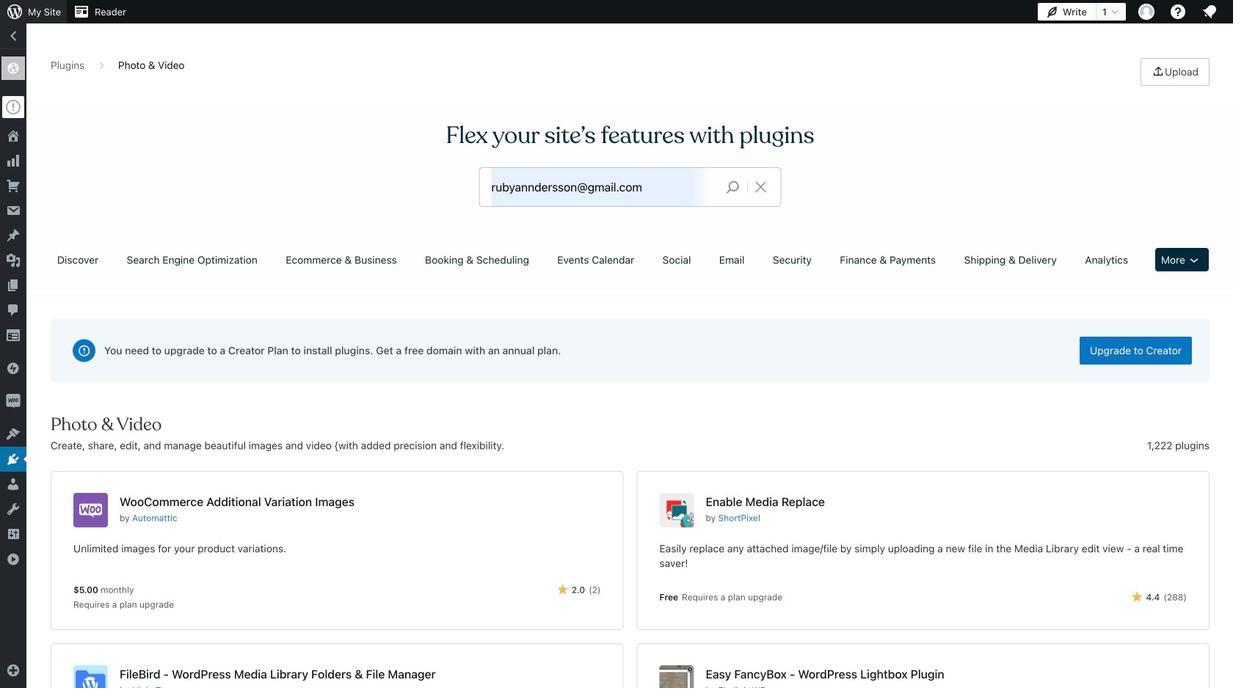 Task type: locate. For each thing, give the bounding box(es) containing it.
img image
[[6, 361, 21, 376], [6, 394, 21, 409]]

0 vertical spatial img image
[[6, 361, 21, 376]]

plugin icon image
[[73, 493, 108, 528], [660, 493, 694, 528], [73, 666, 108, 689], [660, 666, 694, 689]]

2 img image from the top
[[6, 394, 21, 409]]

help image
[[1170, 3, 1187, 21]]

None search field
[[480, 168, 781, 206]]

1 vertical spatial img image
[[6, 394, 21, 409]]

main content
[[46, 58, 1215, 689]]

manage your notifications image
[[1201, 3, 1219, 21]]



Task type: describe. For each thing, give the bounding box(es) containing it.
my profile image
[[1139, 4, 1155, 20]]

close search image
[[743, 178, 779, 196]]

1 img image from the top
[[6, 361, 21, 376]]



Task type: vqa. For each thing, say whether or not it's contained in the screenshot.
manage your notifications IMAGE
yes



